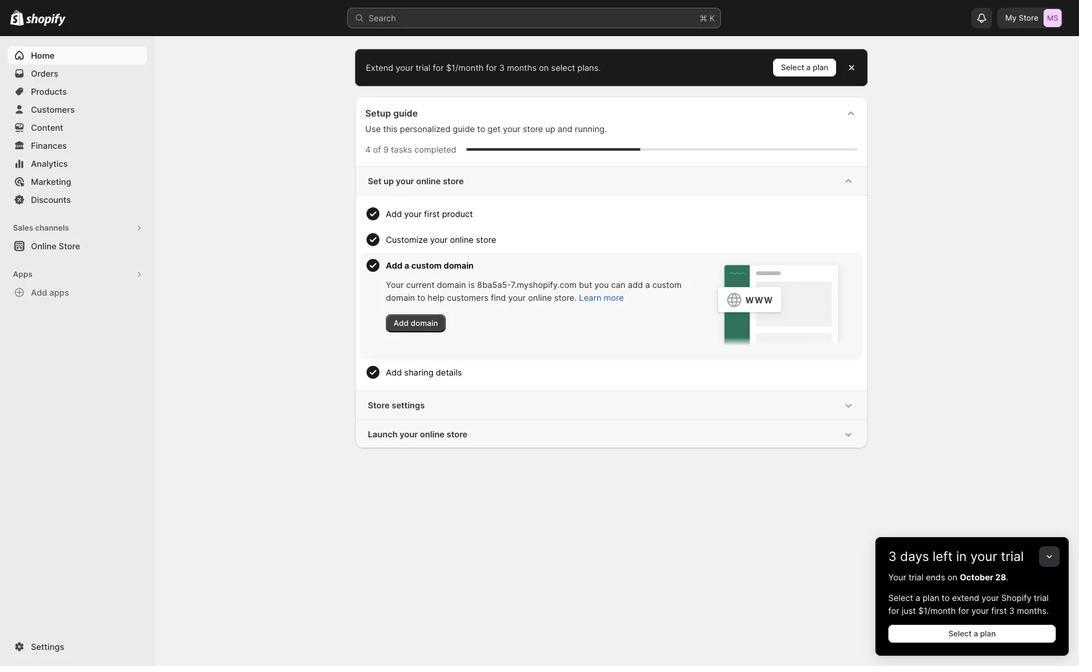 Task type: locate. For each thing, give the bounding box(es) containing it.
store inside button
[[59, 241, 80, 251]]

just
[[902, 606, 916, 616]]

your down 28
[[982, 593, 999, 603]]

up inside set up your online store dropdown button
[[384, 176, 394, 186]]

1 vertical spatial $1/month
[[918, 606, 956, 616]]

1 horizontal spatial first
[[991, 606, 1007, 616]]

0 vertical spatial on
[[539, 62, 549, 73]]

online down settings
[[420, 429, 445, 439]]

select a plan link inside 3 days left in your trial element
[[889, 625, 1056, 643]]

0 horizontal spatial guide
[[393, 108, 418, 119]]

0 vertical spatial guide
[[393, 108, 418, 119]]

search
[[369, 13, 396, 23]]

0 horizontal spatial your
[[386, 280, 404, 290]]

select a plan
[[781, 62, 829, 72], [949, 629, 996, 639]]

0 horizontal spatial 3
[[499, 62, 505, 73]]

3 left days
[[889, 549, 897, 564]]

on left select
[[539, 62, 549, 73]]

trial
[[416, 62, 431, 73], [1001, 549, 1024, 564], [909, 572, 924, 582], [1034, 593, 1049, 603]]

to down current
[[417, 293, 425, 303]]

customize your online store button
[[386, 227, 858, 253]]

1 vertical spatial guide
[[453, 124, 475, 134]]

add down current
[[394, 318, 409, 328]]

your trial ends on october 28 .
[[889, 572, 1009, 582]]

0 vertical spatial select a plan
[[781, 62, 829, 72]]

extend
[[952, 593, 979, 603]]

your for your current domain is 8ba5a5-7.myshopify.com but you can add a custom domain to help customers find your online store.
[[386, 280, 404, 290]]

settings link
[[8, 638, 147, 656]]

add
[[386, 209, 402, 219], [386, 260, 402, 271], [31, 287, 47, 298], [394, 318, 409, 328], [386, 367, 402, 378]]

add up "customize"
[[386, 209, 402, 219]]

0 horizontal spatial plan
[[813, 62, 829, 72]]

first down shopify
[[991, 606, 1007, 616]]

$1/month
[[446, 62, 484, 73], [918, 606, 956, 616]]

2 horizontal spatial 3
[[1009, 606, 1015, 616]]

store up 8ba5a5-
[[476, 235, 496, 245]]

your up october
[[971, 549, 998, 564]]

1 horizontal spatial on
[[948, 572, 958, 582]]

0 horizontal spatial on
[[539, 62, 549, 73]]

to left the get
[[477, 124, 485, 134]]

0 horizontal spatial select
[[781, 62, 804, 72]]

customers
[[31, 104, 75, 115]]

select inside 'select a plan to extend your shopify trial for just $1/month for your first 3 months.'
[[889, 593, 913, 603]]

online store
[[31, 241, 80, 251]]

store for online store
[[59, 241, 80, 251]]

1 vertical spatial first
[[991, 606, 1007, 616]]

settings
[[392, 400, 425, 410]]

store settings
[[368, 400, 425, 410]]

2 horizontal spatial plan
[[980, 629, 996, 639]]

months
[[507, 62, 537, 73]]

1 vertical spatial up
[[384, 176, 394, 186]]

your left current
[[386, 280, 404, 290]]

1 vertical spatial plan
[[923, 593, 939, 603]]

2 vertical spatial plan
[[980, 629, 996, 639]]

0 vertical spatial select
[[781, 62, 804, 72]]

completed
[[414, 144, 456, 155]]

⌘ k
[[700, 13, 715, 23]]

domain down help
[[411, 318, 438, 328]]

your up "customize"
[[404, 209, 422, 219]]

2 horizontal spatial to
[[942, 593, 950, 603]]

custom inside add a custom domain dropdown button
[[411, 260, 442, 271]]

first left product
[[424, 209, 440, 219]]

domain up help
[[437, 280, 466, 290]]

custom right add
[[653, 280, 682, 290]]

9
[[383, 144, 389, 155]]

1 horizontal spatial select a plan
[[949, 629, 996, 639]]

0 vertical spatial select a plan link
[[773, 59, 836, 77]]

up
[[545, 124, 555, 134], [384, 176, 394, 186]]

products
[[31, 86, 67, 97]]

up left and
[[545, 124, 555, 134]]

trial up .
[[1001, 549, 1024, 564]]

0 vertical spatial your
[[386, 280, 404, 290]]

your right launch
[[400, 429, 418, 439]]

select a plan for the left select a plan link
[[781, 62, 829, 72]]

apps
[[49, 287, 69, 298]]

0 vertical spatial first
[[424, 209, 440, 219]]

online down completed
[[416, 176, 441, 186]]

your down days
[[889, 572, 906, 582]]

shopify image
[[10, 10, 24, 26], [26, 13, 66, 26]]

up right set
[[384, 176, 394, 186]]

learn more
[[579, 293, 624, 303]]

select a plan inside 3 days left in your trial element
[[949, 629, 996, 639]]

$1/month left the months
[[446, 62, 484, 73]]

select
[[781, 62, 804, 72], [889, 593, 913, 603], [949, 629, 972, 639]]

2 vertical spatial select
[[949, 629, 972, 639]]

1 vertical spatial custom
[[653, 280, 682, 290]]

but
[[579, 280, 592, 290]]

setup
[[365, 108, 391, 119]]

domain
[[444, 260, 474, 271], [437, 280, 466, 290], [386, 293, 415, 303], [411, 318, 438, 328]]

your for your trial ends on october 28 .
[[889, 572, 906, 582]]

0 horizontal spatial up
[[384, 176, 394, 186]]

shopify
[[1002, 593, 1032, 603]]

store down sales channels button
[[59, 241, 80, 251]]

is
[[468, 280, 475, 290]]

3 down shopify
[[1009, 606, 1015, 616]]

trial left ends
[[909, 572, 924, 582]]

your inside customize your online store dropdown button
[[430, 235, 448, 245]]

store right my
[[1019, 13, 1039, 23]]

0 horizontal spatial first
[[424, 209, 440, 219]]

online inside the your current domain is 8ba5a5-7.myshopify.com but you can add a custom domain to help customers find your online store.
[[528, 293, 552, 303]]

add for add apps
[[31, 287, 47, 298]]

learn more link
[[579, 293, 624, 303]]

add left sharing
[[386, 367, 402, 378]]

add apps
[[31, 287, 69, 298]]

your inside the your current domain is 8ba5a5-7.myshopify.com but you can add a custom domain to help customers find your online store.
[[386, 280, 404, 290]]

my store image
[[1044, 9, 1062, 27]]

plans.
[[577, 62, 601, 73]]

1 horizontal spatial 3
[[889, 549, 897, 564]]

customers
[[447, 293, 489, 303]]

add sharing details
[[386, 367, 462, 378]]

first inside dropdown button
[[424, 209, 440, 219]]

0 vertical spatial up
[[545, 124, 555, 134]]

help
[[428, 293, 445, 303]]

extend your trial for $1/month for 3 months on select plans.
[[366, 62, 601, 73]]

plan
[[813, 62, 829, 72], [923, 593, 939, 603], [980, 629, 996, 639]]

guide
[[393, 108, 418, 119], [453, 124, 475, 134]]

select a plan for select a plan link inside the 3 days left in your trial element
[[949, 629, 996, 639]]

add for add a custom domain
[[386, 260, 402, 271]]

1 vertical spatial 3
[[889, 549, 897, 564]]

7.myshopify.com
[[511, 280, 577, 290]]

a inside dropdown button
[[405, 260, 409, 271]]

trial up months.
[[1034, 593, 1049, 603]]

to
[[477, 124, 485, 134], [417, 293, 425, 303], [942, 593, 950, 603]]

add your first product
[[386, 209, 473, 219]]

custom
[[411, 260, 442, 271], [653, 280, 682, 290]]

1 vertical spatial select
[[889, 593, 913, 603]]

on right ends
[[948, 572, 958, 582]]

1 vertical spatial to
[[417, 293, 425, 303]]

your right find
[[508, 293, 526, 303]]

1 vertical spatial select a plan link
[[889, 625, 1056, 643]]

add inside button
[[31, 287, 47, 298]]

1 horizontal spatial custom
[[653, 280, 682, 290]]

custom up current
[[411, 260, 442, 271]]

2 vertical spatial store
[[368, 400, 390, 410]]

discounts link
[[8, 191, 147, 209]]

1 horizontal spatial your
[[889, 572, 906, 582]]

1 vertical spatial on
[[948, 572, 958, 582]]

store inside dropdown button
[[368, 400, 390, 410]]

add down "customize"
[[386, 260, 402, 271]]

0 horizontal spatial to
[[417, 293, 425, 303]]

1 horizontal spatial guide
[[453, 124, 475, 134]]

2 vertical spatial to
[[942, 593, 950, 603]]

add left apps
[[31, 287, 47, 298]]

store
[[1019, 13, 1039, 23], [59, 241, 80, 251], [368, 400, 390, 410]]

1 vertical spatial select a plan
[[949, 629, 996, 639]]

add for add domain
[[394, 318, 409, 328]]

domain inside 'add domain' link
[[411, 318, 438, 328]]

2 horizontal spatial select
[[949, 629, 972, 639]]

custom inside the your current domain is 8ba5a5-7.myshopify.com but you can add a custom domain to help customers find your online store.
[[653, 280, 682, 290]]

domain up is
[[444, 260, 474, 271]]

add your first product button
[[386, 201, 858, 227]]

guide up this
[[393, 108, 418, 119]]

your right set
[[396, 176, 414, 186]]

3
[[499, 62, 505, 73], [889, 549, 897, 564], [1009, 606, 1015, 616]]

2 horizontal spatial store
[[1019, 13, 1039, 23]]

1 vertical spatial store
[[59, 241, 80, 251]]

online
[[31, 241, 56, 251]]

settings
[[31, 642, 64, 652]]

2 vertical spatial 3
[[1009, 606, 1015, 616]]

a
[[806, 62, 811, 72], [405, 260, 409, 271], [645, 280, 650, 290], [916, 593, 920, 603], [974, 629, 978, 639]]

1 horizontal spatial store
[[368, 400, 390, 410]]

marketing
[[31, 177, 71, 187]]

3 inside 'select a plan to extend your shopify trial for just $1/month for your first 3 months.'
[[1009, 606, 1015, 616]]

on
[[539, 62, 549, 73], [948, 572, 958, 582]]

trial inside 'dropdown button'
[[1001, 549, 1024, 564]]

running.
[[575, 124, 607, 134]]

a for select a plan link inside the 3 days left in your trial element
[[974, 629, 978, 639]]

store up launch
[[368, 400, 390, 410]]

get
[[488, 124, 501, 134]]

1 vertical spatial your
[[889, 572, 906, 582]]

content
[[31, 122, 63, 133]]

1 horizontal spatial plan
[[923, 593, 939, 603]]

1 horizontal spatial select
[[889, 593, 913, 603]]

channels
[[35, 223, 69, 233]]

0 vertical spatial plan
[[813, 62, 829, 72]]

$1/month right just
[[918, 606, 956, 616]]

your up add a custom domain on the left top of page
[[430, 235, 448, 245]]

first
[[424, 209, 440, 219], [991, 606, 1007, 616]]

add sharing details button
[[386, 360, 858, 385]]

add for add sharing details
[[386, 367, 402, 378]]

add domain link
[[386, 314, 446, 332]]

to left "extend"
[[942, 593, 950, 603]]

0 horizontal spatial custom
[[411, 260, 442, 271]]

set up your online store
[[368, 176, 464, 186]]

to inside 'select a plan to extend your shopify trial for just $1/month for your first 3 months.'
[[942, 593, 950, 603]]

1 horizontal spatial $1/month
[[918, 606, 956, 616]]

months.
[[1017, 606, 1049, 616]]

⌘
[[700, 13, 707, 23]]

guide left the get
[[453, 124, 475, 134]]

0 vertical spatial to
[[477, 124, 485, 134]]

plan for the left select a plan link
[[813, 62, 829, 72]]

0 vertical spatial store
[[1019, 13, 1039, 23]]

store down details
[[447, 429, 468, 439]]

orders link
[[8, 64, 147, 82]]

for right extend
[[433, 62, 444, 73]]

0 horizontal spatial store
[[59, 241, 80, 251]]

plan for select a plan link inside the 3 days left in your trial element
[[980, 629, 996, 639]]

your inside the your current domain is 8ba5a5-7.myshopify.com but you can add a custom domain to help customers find your online store.
[[508, 293, 526, 303]]

0 horizontal spatial select a plan
[[781, 62, 829, 72]]

add a custom domain element
[[386, 278, 693, 332]]

analytics link
[[8, 155, 147, 173]]

online down 7.myshopify.com
[[528, 293, 552, 303]]

find
[[491, 293, 506, 303]]

1 horizontal spatial select a plan link
[[889, 625, 1056, 643]]

3 left the months
[[499, 62, 505, 73]]

apps
[[13, 269, 32, 279]]

your
[[386, 280, 404, 290], [889, 572, 906, 582]]

0 vertical spatial custom
[[411, 260, 442, 271]]

0 vertical spatial $1/month
[[446, 62, 484, 73]]



Task type: vqa. For each thing, say whether or not it's contained in the screenshot.
the left The "Custom"
yes



Task type: describe. For each thing, give the bounding box(es) containing it.
extend
[[366, 62, 393, 73]]

28
[[995, 572, 1006, 582]]

trial right extend
[[416, 62, 431, 73]]

store settings button
[[355, 391, 868, 419]]

k
[[710, 13, 715, 23]]

0 horizontal spatial select a plan link
[[773, 59, 836, 77]]

customize your online store
[[386, 235, 496, 245]]

add for add your first product
[[386, 209, 402, 219]]

sharing
[[404, 367, 434, 378]]

online down product
[[450, 235, 474, 245]]

current
[[406, 280, 435, 290]]

setup guide
[[365, 108, 418, 119]]

select for select a plan link inside the 3 days left in your trial element
[[949, 629, 972, 639]]

content link
[[8, 119, 147, 137]]

marketing link
[[8, 173, 147, 191]]

orders
[[31, 68, 58, 79]]

ends
[[926, 572, 945, 582]]

your right the get
[[503, 124, 520, 134]]

for left the months
[[486, 62, 497, 73]]

to inside the your current domain is 8ba5a5-7.myshopify.com but you can add a custom domain to help customers find your online store.
[[417, 293, 425, 303]]

a inside 'select a plan to extend your shopify trial for just $1/month for your first 3 months.'
[[916, 593, 920, 603]]

details
[[436, 367, 462, 378]]

add a custom domain button
[[386, 253, 693, 278]]

3 inside 'dropdown button'
[[889, 549, 897, 564]]

select a plan to extend your shopify trial for just $1/month for your first 3 months.
[[889, 593, 1049, 616]]

customize
[[386, 235, 428, 245]]

first inside 'select a plan to extend your shopify trial for just $1/month for your first 3 months.'
[[991, 606, 1007, 616]]

sales
[[13, 223, 33, 233]]

use this personalized guide to get your store up and running.
[[365, 124, 607, 134]]

0 vertical spatial 3
[[499, 62, 505, 73]]

and
[[558, 124, 573, 134]]

use
[[365, 124, 381, 134]]

products link
[[8, 82, 147, 101]]

set
[[368, 176, 381, 186]]

1 horizontal spatial up
[[545, 124, 555, 134]]

apps button
[[8, 265, 147, 284]]

select
[[551, 62, 575, 73]]

your inside the "add your first product" dropdown button
[[404, 209, 422, 219]]

learn
[[579, 293, 601, 303]]

discounts
[[31, 195, 71, 205]]

home
[[31, 50, 55, 61]]

on inside 3 days left in your trial element
[[948, 572, 958, 582]]

a for the left select a plan link
[[806, 62, 811, 72]]

analytics
[[31, 159, 68, 169]]

domain inside add a custom domain dropdown button
[[444, 260, 474, 271]]

store for my store
[[1019, 13, 1039, 23]]

your inside set up your online store dropdown button
[[396, 176, 414, 186]]

1 horizontal spatial to
[[477, 124, 485, 134]]

add a custom domain
[[386, 260, 474, 271]]

home link
[[8, 46, 147, 64]]

3 days left in your trial
[[889, 549, 1024, 564]]

plan inside 'select a plan to extend your shopify trial for just $1/month for your first 3 months.'
[[923, 593, 939, 603]]

tasks
[[391, 144, 412, 155]]

a for add a custom domain dropdown button
[[405, 260, 409, 271]]

for down "extend"
[[958, 606, 969, 616]]

4 of 9 tasks completed
[[365, 144, 456, 155]]

my store
[[1005, 13, 1039, 23]]

launch
[[368, 429, 398, 439]]

product
[[442, 209, 473, 219]]

your inside 3 days left in your trial 'dropdown button'
[[971, 549, 998, 564]]

1 horizontal spatial shopify image
[[26, 13, 66, 26]]

can
[[611, 280, 626, 290]]

launch your online store
[[368, 429, 468, 439]]

october
[[960, 572, 994, 582]]

add domain
[[394, 318, 438, 328]]

finances
[[31, 140, 67, 151]]

online store link
[[8, 237, 147, 255]]

in
[[956, 549, 967, 564]]

domain down current
[[386, 293, 415, 303]]

your down "extend"
[[972, 606, 989, 616]]

finances link
[[8, 137, 147, 155]]

this
[[383, 124, 398, 134]]

select for the left select a plan link
[[781, 62, 804, 72]]

sales channels
[[13, 223, 69, 233]]

your current domain is 8ba5a5-7.myshopify.com but you can add a custom domain to help customers find your online store.
[[386, 280, 682, 303]]

online store button
[[0, 237, 155, 255]]

my
[[1005, 13, 1017, 23]]

3 days left in your trial element
[[876, 571, 1069, 656]]

$1/month inside 'select a plan to extend your shopify trial for just $1/month for your first 3 months.'
[[918, 606, 956, 616]]

set up your online store button
[[355, 167, 868, 195]]

8ba5a5-
[[477, 280, 511, 290]]

launch your online store button
[[355, 420, 868, 448]]

add
[[628, 280, 643, 290]]

left
[[933, 549, 953, 564]]

add apps button
[[8, 284, 147, 302]]

0 horizontal spatial $1/month
[[446, 62, 484, 73]]

a inside the your current domain is 8ba5a5-7.myshopify.com but you can add a custom domain to help customers find your online store.
[[645, 280, 650, 290]]

0 horizontal spatial shopify image
[[10, 10, 24, 26]]

store.
[[554, 293, 577, 303]]

store up product
[[443, 176, 464, 186]]

your right extend
[[396, 62, 413, 73]]

4
[[365, 144, 371, 155]]

trial inside 'select a plan to extend your shopify trial for just $1/month for your first 3 months.'
[[1034, 593, 1049, 603]]

you
[[595, 280, 609, 290]]

days
[[900, 549, 929, 564]]

for left just
[[889, 606, 899, 616]]

3 days left in your trial button
[[876, 537, 1069, 564]]

customers link
[[8, 101, 147, 119]]

store left and
[[523, 124, 543, 134]]

your inside launch your online store dropdown button
[[400, 429, 418, 439]]



